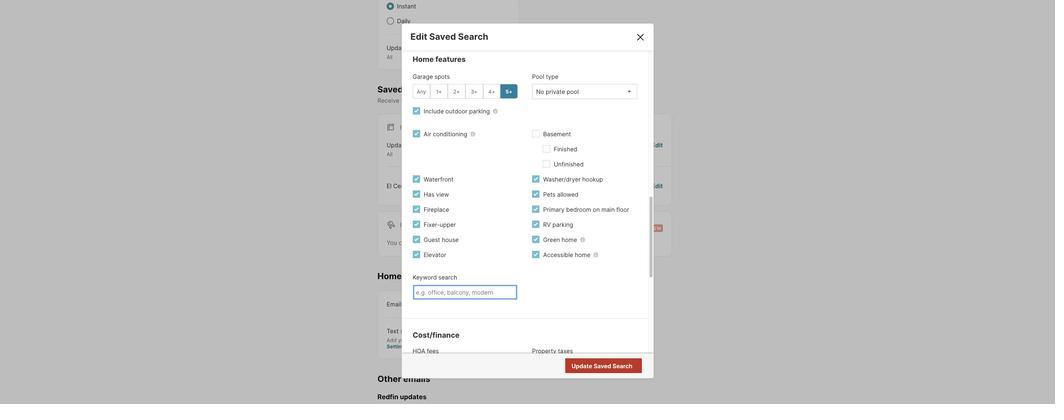 Task type: vqa. For each thing, say whether or not it's contained in the screenshot.
features
yes



Task type: locate. For each thing, give the bounding box(es) containing it.
all
[[387, 54, 393, 60], [387, 151, 393, 157]]

pool
[[532, 73, 545, 80]]

1 vertical spatial search
[[439, 274, 457, 281]]

0 horizontal spatial search
[[458, 31, 489, 42]]

hoa
[[413, 347, 425, 355]]

1 vertical spatial on
[[593, 206, 600, 213]]

features
[[436, 55, 466, 64]]

results
[[612, 363, 632, 370]]

cost/finance
[[413, 331, 460, 340]]

other
[[378, 374, 401, 384]]

no left results
[[603, 363, 611, 370]]

0 vertical spatial update types all
[[387, 44, 425, 60]]

number
[[427, 337, 446, 343]]

parking up green home
[[553, 221, 573, 228]]

house
[[442, 236, 459, 244]]

2 vertical spatial update
[[572, 363, 593, 370]]

home up accessible home at the bottom of the page
[[562, 236, 577, 244]]

1 vertical spatial search
[[613, 363, 633, 370]]

0 vertical spatial all
[[387, 54, 393, 60]]

1 vertical spatial no
[[603, 363, 611, 370]]

1 vertical spatial emails
[[403, 374, 431, 384]]

option group
[[413, 84, 518, 99]]

2 horizontal spatial on
[[593, 206, 600, 213]]

0 vertical spatial parking
[[469, 108, 490, 115]]

0 vertical spatial home
[[562, 236, 577, 244]]

search inside update saved search button
[[613, 363, 633, 370]]

2 all from the top
[[387, 151, 393, 157]]

search up e.g. office, balcony, modern text box
[[439, 274, 457, 281]]

fixer-
[[424, 221, 440, 228]]

types
[[409, 44, 425, 52], [409, 142, 425, 149]]

0 horizontal spatial on
[[474, 97, 481, 104]]

1 vertical spatial your
[[398, 337, 409, 343]]

daily
[[397, 17, 411, 25]]

0 vertical spatial search
[[524, 97, 543, 104]]

other emails
[[378, 374, 431, 384]]

always on
[[482, 300, 510, 308]]

Any radio
[[413, 84, 430, 99]]

update down taxes
[[572, 363, 593, 370]]

has view
[[424, 191, 449, 198]]

property
[[532, 347, 557, 355]]

search inside edit saved search dialog
[[439, 274, 457, 281]]

taxes
[[558, 347, 573, 355]]

0 horizontal spatial your
[[398, 337, 409, 343]]

0 vertical spatial home
[[413, 55, 434, 64]]

your down 4+
[[483, 97, 495, 104]]

keyword search
[[413, 274, 457, 281]]

for left the 'sale'
[[400, 124, 412, 131]]

1+ radio
[[430, 84, 448, 99]]

emails right hookup
[[604, 182, 622, 190]]

your up settings
[[398, 337, 409, 343]]

list box inside edit saved search dialog
[[532, 84, 637, 99]]

account
[[453, 337, 474, 343]]

1+
[[436, 88, 442, 95]]

update types all for middle edit button
[[387, 142, 425, 157]]

your inside saved searches receive timely notifications based on your preferred search filters.
[[483, 97, 495, 104]]

for for for sale
[[400, 124, 412, 131]]

main
[[602, 206, 615, 213]]

parking
[[469, 108, 490, 115], [553, 221, 573, 228]]

1 horizontal spatial your
[[483, 97, 495, 104]]

2+
[[454, 88, 460, 95]]

1 vertical spatial edit button
[[652, 141, 663, 158]]

update saved search button
[[565, 359, 642, 373]]

home inside edit saved search dialog
[[413, 55, 434, 64]]

option group inside edit saved search dialog
[[413, 84, 518, 99]]

1 vertical spatial home
[[575, 251, 591, 259]]

1 horizontal spatial home
[[413, 55, 434, 64]]

update inside button
[[572, 363, 593, 370]]

types down air
[[409, 142, 425, 149]]

saved
[[430, 31, 456, 42], [378, 84, 403, 94], [430, 239, 447, 246], [594, 363, 611, 370]]

include
[[424, 108, 444, 115]]

no up the main
[[595, 182, 603, 190]]

2 types from the top
[[409, 142, 425, 149]]

1 horizontal spatial no
[[603, 363, 611, 370]]

all up el on the top of the page
[[387, 151, 393, 157]]

upper
[[440, 221, 456, 228]]

0 horizontal spatial searches
[[405, 84, 444, 94]]

home right the accessible
[[575, 251, 591, 259]]

1 vertical spatial searches
[[449, 239, 475, 246]]

0 vertical spatial your
[[483, 97, 495, 104]]

no for no results
[[603, 363, 611, 370]]

2 update types all from the top
[[387, 142, 425, 157]]

parking down based
[[469, 108, 490, 115]]

5+ radio
[[500, 84, 518, 99]]

Instant radio
[[387, 3, 394, 10]]

0 vertical spatial on
[[474, 97, 481, 104]]

pets
[[543, 191, 556, 198]]

searches
[[405, 84, 444, 94], [449, 239, 475, 246]]

update saved search
[[572, 363, 633, 370]]

all down daily radio
[[387, 54, 393, 60]]

searches down the garage
[[405, 84, 444, 94]]

phone
[[410, 337, 426, 343]]

1 vertical spatial parking
[[553, 221, 573, 228]]

timely
[[401, 97, 418, 104]]

bedroom
[[566, 206, 591, 213]]

floor
[[617, 206, 629, 213]]

update down daily radio
[[387, 44, 407, 52]]

view
[[436, 191, 449, 198]]

you
[[387, 239, 397, 246]]

emails up updates
[[403, 374, 431, 384]]

update types all down 'for sale'
[[387, 142, 425, 157]]

saved inside saved searches receive timely notifications based on your preferred search filters.
[[378, 84, 403, 94]]

for sale
[[400, 124, 428, 131]]

type
[[546, 73, 559, 80]]

your
[[483, 97, 495, 104], [398, 337, 409, 343]]

2 for from the top
[[400, 221, 412, 229]]

0 vertical spatial types
[[409, 44, 425, 52]]

1 types from the top
[[409, 44, 425, 52]]

saved up elevator
[[430, 239, 447, 246]]

0 vertical spatial search
[[458, 31, 489, 42]]

include outdoor parking
[[424, 108, 490, 115]]

2 vertical spatial edit button
[[652, 182, 663, 190]]

home left tours
[[378, 271, 402, 281]]

unfinished
[[554, 161, 584, 168]]

1 vertical spatial update types all
[[387, 142, 425, 157]]

0 horizontal spatial home
[[378, 271, 402, 281]]

0 vertical spatial no
[[595, 182, 603, 190]]

1 horizontal spatial searches
[[449, 239, 475, 246]]

home up the garage
[[413, 55, 434, 64]]

home
[[413, 55, 434, 64], [378, 271, 402, 281]]

on left the main
[[593, 206, 600, 213]]

1 for from the top
[[400, 124, 412, 131]]

2 vertical spatial on
[[503, 300, 510, 308]]

1 horizontal spatial search
[[524, 97, 543, 104]]

search left filters.
[[524, 97, 543, 104]]

for left the rent
[[400, 221, 412, 229]]

0 horizontal spatial no
[[595, 182, 603, 190]]

account settings
[[387, 337, 474, 350]]

searches left while in the left bottom of the page
[[449, 239, 475, 246]]

no
[[595, 182, 603, 190], [603, 363, 611, 370]]

1 horizontal spatial parking
[[553, 221, 573, 228]]

1 vertical spatial for
[[400, 221, 412, 229]]

test
[[414, 182, 426, 190]]

1 vertical spatial all
[[387, 151, 393, 157]]

0 vertical spatial update
[[387, 44, 407, 52]]

rv
[[543, 221, 551, 228]]

1 horizontal spatial emails
[[604, 182, 622, 190]]

home for home features
[[413, 55, 434, 64]]

home
[[562, 236, 577, 244], [575, 251, 591, 259]]

basement
[[543, 130, 571, 138]]

on down 3+
[[474, 97, 481, 104]]

keyword
[[413, 274, 437, 281]]

0 vertical spatial emails
[[604, 182, 622, 190]]

0 horizontal spatial emails
[[403, 374, 431, 384]]

on
[[474, 97, 481, 104], [593, 206, 600, 213], [503, 300, 510, 308]]

el
[[387, 182, 392, 190]]

1 vertical spatial home
[[378, 271, 402, 281]]

edit button
[[499, 43, 510, 60], [652, 141, 663, 158], [652, 182, 663, 190]]

.
[[550, 239, 551, 246]]

no results
[[603, 363, 632, 370]]

edit saved search
[[411, 31, 489, 42]]

you can create saved searches while searching for rentals .
[[387, 239, 551, 246]]

update down 'for sale'
[[387, 142, 407, 149]]

option group containing any
[[413, 84, 518, 99]]

on right the always
[[503, 300, 510, 308]]

1 all from the top
[[387, 54, 393, 60]]

2+ radio
[[448, 84, 466, 99]]

search
[[458, 31, 489, 42], [613, 363, 633, 370]]

for
[[400, 124, 412, 131], [400, 221, 412, 229]]

saved left results
[[594, 363, 611, 370]]

spots
[[435, 73, 450, 80]]

for rent
[[400, 221, 429, 229]]

update types all for the top edit button
[[387, 44, 425, 60]]

0 vertical spatial for
[[400, 124, 412, 131]]

preferred
[[497, 97, 523, 104]]

emails
[[604, 182, 622, 190], [403, 374, 431, 384]]

e.g. office, balcony, modern text field
[[416, 289, 514, 296]]

1 vertical spatial update
[[387, 142, 407, 149]]

list box
[[532, 84, 637, 99]]

update types all up the garage
[[387, 44, 425, 60]]

no inside no results button
[[603, 363, 611, 370]]

types up home features
[[409, 44, 425, 52]]

edit inside dialog
[[411, 31, 427, 42]]

update
[[387, 44, 407, 52], [387, 142, 407, 149], [572, 363, 593, 370]]

has
[[424, 191, 435, 198]]

1 vertical spatial types
[[409, 142, 425, 149]]

1 horizontal spatial search
[[613, 363, 633, 370]]

0 horizontal spatial search
[[439, 274, 457, 281]]

1 update types all from the top
[[387, 44, 425, 60]]

saved up receive
[[378, 84, 403, 94]]

updates
[[400, 393, 427, 401]]

0 vertical spatial searches
[[405, 84, 444, 94]]

pool type
[[532, 73, 559, 80]]

accessible home
[[543, 251, 591, 259]]

edit saved search element
[[411, 31, 627, 42]]



Task type: describe. For each thing, give the bounding box(es) containing it.
add
[[387, 337, 397, 343]]

accessible
[[543, 251, 573, 259]]

search for update saved search
[[613, 363, 633, 370]]

3+ radio
[[466, 84, 483, 99]]

can
[[399, 239, 409, 246]]

air conditioning
[[424, 130, 467, 138]]

Daily radio
[[387, 17, 394, 25]]

pets allowed
[[543, 191, 579, 198]]

primary bedroom on main floor
[[543, 206, 629, 213]]

edit saved search dialog
[[402, 24, 654, 404]]

guest house
[[424, 236, 459, 244]]

air
[[424, 130, 431, 138]]

update for the top edit button
[[387, 44, 407, 52]]

rentals
[[531, 239, 550, 246]]

always
[[482, 300, 501, 308]]

redfin
[[378, 393, 399, 401]]

(sms)
[[400, 327, 418, 335]]

hookup
[[583, 176, 603, 183]]

hoa fees
[[413, 347, 439, 355]]

for for for rent
[[400, 221, 412, 229]]

home for accessible home
[[575, 251, 591, 259]]

home tours
[[378, 271, 426, 281]]

searches inside saved searches receive timely notifications based on your preferred search filters.
[[405, 84, 444, 94]]

0 vertical spatial edit button
[[499, 43, 510, 60]]

text
[[387, 327, 399, 335]]

allowed
[[557, 191, 579, 198]]

no for no emails
[[595, 182, 603, 190]]

green home
[[543, 236, 577, 244]]

4+ radio
[[483, 84, 501, 99]]

guest
[[424, 236, 440, 244]]

any
[[417, 88, 426, 95]]

filters.
[[545, 97, 562, 104]]

while
[[476, 239, 491, 246]]

saved inside button
[[594, 363, 611, 370]]

elevator
[[424, 251, 446, 259]]

notifications
[[420, 97, 454, 104]]

green
[[543, 236, 560, 244]]

sale
[[413, 124, 428, 131]]

settings
[[387, 343, 408, 350]]

1
[[428, 182, 431, 190]]

garage
[[413, 73, 433, 80]]

email
[[387, 300, 402, 308]]

saved searches receive timely notifications based on your preferred search filters.
[[378, 84, 562, 104]]

fees
[[427, 347, 439, 355]]

fixer-upper
[[424, 221, 456, 228]]

create
[[411, 239, 428, 246]]

instant
[[397, 3, 416, 10]]

saved up home features
[[430, 31, 456, 42]]

redfin updates
[[378, 393, 427, 401]]

washer/dryer
[[543, 176, 581, 183]]

cerrito
[[393, 182, 413, 190]]

property taxes
[[532, 347, 573, 355]]

searching
[[493, 239, 520, 246]]

home features
[[413, 55, 466, 64]]

finished
[[554, 146, 577, 153]]

0 horizontal spatial parking
[[469, 108, 490, 115]]

fireplace
[[424, 206, 449, 213]]

on inside saved searches receive timely notifications based on your preferred search filters.
[[474, 97, 481, 104]]

waterfront
[[424, 176, 454, 183]]

no emails
[[595, 182, 622, 190]]

tours
[[404, 271, 426, 281]]

outdoor
[[446, 108, 468, 115]]

el cerrito test 1
[[387, 182, 431, 190]]

based
[[455, 97, 473, 104]]

emails for no emails
[[604, 182, 622, 190]]

1 horizontal spatial on
[[503, 300, 510, 308]]

conditioning
[[433, 130, 467, 138]]

account settings link
[[387, 337, 474, 350]]

rv parking
[[543, 221, 573, 228]]

types for the top edit button
[[409, 44, 425, 52]]

types for middle edit button
[[409, 142, 425, 149]]

rent
[[413, 221, 429, 229]]

receive
[[378, 97, 400, 104]]

update for middle edit button
[[387, 142, 407, 149]]

5+
[[506, 88, 513, 95]]

add your phone number in
[[387, 337, 453, 343]]

in
[[447, 337, 451, 343]]

3+
[[471, 88, 478, 95]]

washer/dryer hookup
[[543, 176, 603, 183]]

no results button
[[594, 359, 641, 374]]

emails for other emails
[[403, 374, 431, 384]]

search inside saved searches receive timely notifications based on your preferred search filters.
[[524, 97, 543, 104]]

home for home tours
[[378, 271, 402, 281]]

on inside edit saved search dialog
[[593, 206, 600, 213]]

search for edit saved search
[[458, 31, 489, 42]]

for
[[521, 239, 529, 246]]

home for green home
[[562, 236, 577, 244]]

primary
[[543, 206, 565, 213]]



